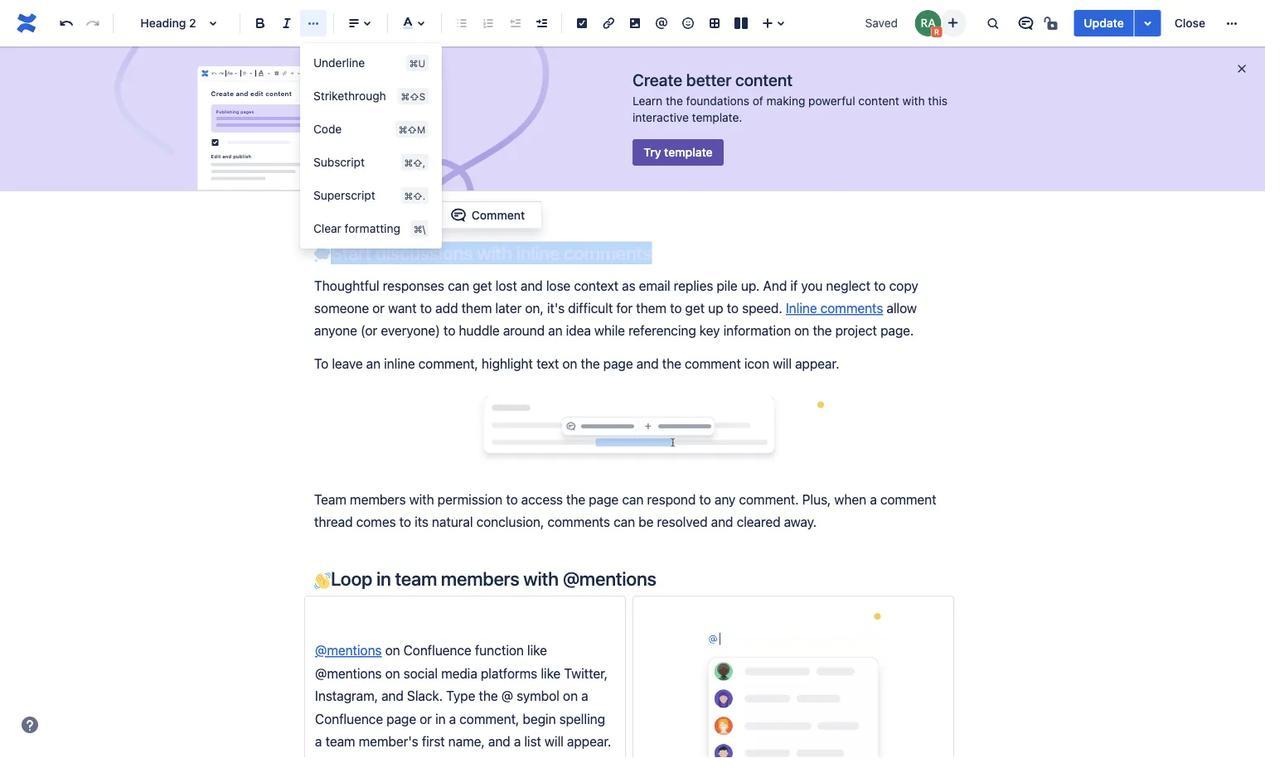 Task type: vqa. For each thing, say whether or not it's contained in the screenshot.
UNDO ⌘Z image
yes



Task type: describe. For each thing, give the bounding box(es) containing it.
comment icon image
[[1016, 13, 1036, 33]]

add image, video, or file image
[[625, 13, 645, 33]]

can inside thoughtful responses can get lost and lose context as email replies pile up. and if you neglect to copy someone or want to add them later on, it's difficult for them to get up to speed.
[[448, 278, 469, 294]]

plus,
[[803, 492, 831, 507]]

leave
[[332, 356, 363, 372]]

up.
[[741, 278, 760, 294]]

media
[[441, 666, 478, 682]]

0 vertical spatial confluence
[[404, 643, 472, 659]]

respond
[[647, 492, 696, 507]]

heading
[[140, 16, 186, 30]]

⌘\
[[414, 223, 426, 235]]

undo image
[[211, 67, 218, 80]]

⌘⇧m
[[399, 124, 426, 135]]

thoughtful responses can get lost and lose context as email replies pile up. and if you neglect to copy someone or want to add them later on, it's difficult for them to get up to speed.
[[314, 278, 922, 316]]

pile
[[717, 278, 738, 294]]

pages
[[241, 109, 254, 114]]

the down member's
[[356, 757, 375, 759]]

0 vertical spatial @mentions
[[563, 568, 657, 590]]

thread
[[314, 514, 353, 530]]

to
[[314, 356, 329, 372]]

clear
[[314, 222, 342, 236]]

action item image
[[572, 13, 592, 33]]

bold ⌘b image
[[250, 13, 270, 33]]

strikethrough
[[314, 89, 386, 103]]

responses
[[383, 278, 445, 294]]

inline for comment,
[[384, 356, 415, 372]]

any
[[715, 492, 736, 507]]

email
[[639, 278, 671, 294]]

the inside create better content learn the foundations of making powerful content with this interactive template.
[[666, 94, 683, 108]]

comes
[[356, 514, 396, 530]]

want
[[388, 300, 417, 316]]

0 vertical spatial like
[[527, 643, 547, 659]]

⌘u
[[410, 57, 426, 69]]

a down twitter,
[[581, 689, 588, 705]]

function
[[475, 643, 524, 659]]

to inside 'on confluence function like @mentions on social media platforms like twitter, instagram, and slack. type the @ symbol on a confluence page or in a comment, begin spelling a team member's first name, and a list will appear. select the individual to ask a question or ass'
[[438, 757, 450, 759]]

comments inside "team members with permission to access the page can respond to any comment. plus, when a comment thread comes to its natural conclusion, comments can be resolved and cleared away."
[[548, 514, 610, 530]]

powerful
[[809, 94, 856, 108]]

chevron down image for plus icon
[[295, 67, 302, 80]]

0 horizontal spatial comment
[[685, 356, 741, 372]]

on inside allow anyone (or everyone) to huddle around an idea while referencing key information on the project page.
[[795, 323, 810, 339]]

member's
[[359, 734, 419, 750]]

and inside "team members with permission to access the page can respond to any comment. plus, when a comment thread comes to its natural conclusion, comments can be resolved and cleared away."
[[711, 514, 734, 530]]

1 vertical spatial can
[[622, 492, 644, 507]]

or inside thoughtful responses can get lost and lose context as email replies pile up. and if you neglect to copy someone or want to add them later on, it's difficult for them to get up to speed.
[[373, 300, 385, 316]]

confluence icon image
[[200, 69, 210, 78]]

and down referencing
[[637, 356, 659, 372]]

italic ⌘i image
[[277, 13, 297, 33]]

replies
[[674, 278, 714, 294]]

project
[[836, 323, 877, 339]]

subscript
[[314, 156, 365, 169]]

team inside 'on confluence function like @mentions on social media platforms like twitter, instagram, and slack. type the @ symbol on a confluence page or in a comment, begin spelling a team member's first name, and a list will appear. select the individual to ask a question or ass'
[[326, 734, 355, 750]]

anyone
[[314, 323, 357, 339]]

1 vertical spatial like
[[541, 666, 561, 682]]

the inside allow anyone (or everyone) to huddle around an idea while referencing key information on the project page.
[[813, 323, 832, 339]]

permission
[[438, 492, 503, 507]]

chevron down image for align left image
[[247, 67, 254, 80]]

redo image
[[218, 67, 225, 80]]

comment image
[[449, 205, 468, 225]]

a left list
[[514, 734, 521, 750]]

start discussions with inline comments
[[331, 242, 652, 264]]

on up spelling
[[563, 689, 578, 705]]

around
[[503, 323, 545, 339]]

with inside "team members with permission to access the page can respond to any comment. plus, when a comment thread comes to its natural conclusion, comments can be resolved and cleared away."
[[409, 492, 434, 507]]

0 vertical spatial comment,
[[419, 356, 478, 372]]

undo ⌘z image
[[56, 13, 76, 33]]

foundations
[[686, 94, 750, 108]]

to up conclusion,
[[506, 492, 518, 507]]

@mentions inside 'on confluence function like @mentions on social media platforms like twitter, instagram, and slack. type the @ symbol on a confluence page or in a comment, begin spelling a team member's first name, and a list will appear. select the individual to ask a question or ass'
[[315, 666, 382, 682]]

the down idea
[[581, 356, 600, 372]]

information
[[724, 323, 791, 339]]

try template
[[644, 146, 713, 159]]

chevron down image for 'text style' icon
[[232, 67, 240, 80]]

clear formatting
[[314, 222, 400, 236]]

away.
[[784, 514, 817, 530]]

learn
[[633, 94, 663, 108]]

spelling
[[560, 712, 605, 727]]

help image
[[20, 716, 40, 736]]

of
[[753, 94, 764, 108]]

indent tab image
[[532, 13, 552, 33]]

allow
[[887, 300, 917, 316]]

page.
[[881, 323, 914, 339]]

loop in team members with @mentions
[[331, 568, 657, 590]]

page inside 'on confluence function like @mentions on social media platforms like twitter, instagram, and slack. type the @ symbol on a confluence page or in a comment, begin spelling a team member's first name, and a list will appear. select the individual to ask a question or ass'
[[387, 712, 416, 727]]

lost
[[496, 278, 517, 294]]

close button
[[1165, 10, 1216, 36]]

0 vertical spatial will
[[773, 356, 792, 372]]

team members with permission to access the page can respond to any comment. plus, when a comment thread comes to its natural conclusion, comments can be resolved and cleared away.
[[314, 492, 940, 530]]

try template button
[[633, 139, 724, 166]]

1 horizontal spatial get
[[685, 300, 705, 316]]

lose
[[546, 278, 571, 294]]

2
[[189, 16, 196, 30]]

comment inside "team members with permission to access the page can respond to any comment. plus, when a comment thread comes to its natural conclusion, comments can be resolved and cleared away."
[[881, 492, 937, 507]]

twitter,
[[564, 666, 608, 682]]

1 vertical spatial members
[[441, 568, 520, 590]]

resolved
[[657, 514, 708, 530]]

be
[[639, 514, 654, 530]]

its
[[415, 514, 429, 530]]

comment button
[[439, 205, 535, 225]]

1 horizontal spatial content
[[736, 70, 793, 89]]

the left "@"
[[479, 689, 498, 705]]

list
[[524, 734, 541, 750]]

natural
[[432, 514, 473, 530]]

making
[[767, 94, 806, 108]]

update
[[1084, 16, 1124, 30]]

team
[[314, 492, 347, 507]]

and
[[763, 278, 787, 294]]

0 horizontal spatial in
[[377, 568, 391, 590]]

to inside allow anyone (or everyone) to huddle around an idea while referencing key information on the project page.
[[444, 323, 456, 339]]

individual
[[379, 757, 435, 759]]

0 horizontal spatial confluence
[[315, 712, 383, 727]]

to left "copy"
[[874, 278, 886, 294]]

emoji image
[[678, 13, 698, 33]]

referencing
[[629, 323, 696, 339]]

members inside "team members with permission to access the page can respond to any comment. plus, when a comment thread comes to its natural conclusion, comments can be resolved and cleared away."
[[350, 492, 406, 507]]

confluence image
[[13, 10, 40, 36]]

create for and
[[211, 90, 234, 97]]

to left add
[[420, 300, 432, 316]]

2 vertical spatial can
[[614, 514, 635, 530]]

a right 'ask'
[[477, 757, 484, 759]]

redo ⌘⇧z image
[[83, 13, 103, 33]]

link image
[[599, 13, 619, 33]]

name,
[[448, 734, 485, 750]]

1 vertical spatial @mentions
[[315, 643, 382, 659]]

type
[[446, 689, 476, 705]]

social
[[404, 666, 438, 682]]

on left "social"
[[385, 666, 400, 682]]

on,
[[525, 300, 544, 316]]

to right up on the right top of page
[[727, 300, 739, 316]]

first
[[422, 734, 445, 750]]

the inside "team members with permission to access the page can respond to any comment. plus, when a comment thread comes to its natural conclusion, comments can be resolved and cleared away."
[[566, 492, 586, 507]]

start
[[331, 242, 372, 264]]

0 horizontal spatial checkbox image
[[209, 136, 222, 149]]

question
[[488, 757, 539, 759]]

text color image
[[256, 67, 266, 80]]

:thought_balloon: image
[[314, 247, 331, 263]]

close
[[1175, 16, 1206, 30]]

a down type
[[449, 712, 456, 727]]

you
[[802, 278, 823, 294]]

0 vertical spatial comments
[[564, 242, 652, 264]]

more image
[[1222, 13, 1242, 33]]

instagram,
[[315, 689, 378, 705]]

0 vertical spatial appear.
[[795, 356, 840, 372]]

comment, inside 'on confluence function like @mentions on social media platforms like twitter, instagram, and slack. type the @ symbol on a confluence page or in a comment, begin spelling a team member's first name, and a list will appear. select the individual to ask a question or ass'
[[460, 712, 519, 727]]

underline
[[314, 56, 365, 70]]

more formatting image
[[304, 13, 323, 33]]

0 horizontal spatial get
[[473, 278, 492, 294]]

the down referencing
[[662, 356, 682, 372]]

better
[[687, 70, 732, 89]]

and up question
[[488, 734, 511, 750]]



Task type: locate. For each thing, give the bounding box(es) containing it.
can up add
[[448, 278, 469, 294]]

comment, down "@"
[[460, 712, 519, 727]]

symbol
[[517, 689, 560, 705]]

begin
[[523, 712, 556, 727]]

or
[[373, 300, 385, 316], [420, 712, 432, 727], [543, 757, 555, 759]]

0 horizontal spatial them
[[462, 300, 492, 316]]

idea
[[566, 323, 591, 339]]

1 horizontal spatial appear.
[[795, 356, 840, 372]]

access
[[521, 492, 563, 507]]

difficult
[[568, 300, 613, 316]]

comment, down huddle
[[419, 356, 478, 372]]

publishing
[[216, 109, 239, 114]]

0 vertical spatial or
[[373, 300, 385, 316]]

1 vertical spatial comment
[[881, 492, 937, 507]]

0 horizontal spatial members
[[350, 492, 406, 507]]

comment
[[472, 208, 525, 222]]

1 vertical spatial will
[[545, 734, 564, 750]]

page
[[604, 356, 633, 372], [589, 492, 619, 507], [387, 712, 416, 727]]

superscript
[[314, 189, 376, 202]]

1 horizontal spatial confluence
[[404, 643, 472, 659]]

bullet list ⌘⇧8 image
[[452, 13, 472, 33]]

1 horizontal spatial them
[[636, 300, 667, 316]]

2 vertical spatial comments
[[548, 514, 610, 530]]

publishing pages
[[216, 109, 254, 114]]

0 vertical spatial can
[[448, 278, 469, 294]]

comments down neglect at right
[[821, 300, 884, 316]]

outdent ⇧tab image
[[505, 13, 525, 33]]

checkbox image up edit
[[209, 136, 222, 149]]

2 them from the left
[[636, 300, 667, 316]]

ask
[[454, 757, 474, 759]]

1 horizontal spatial members
[[441, 568, 520, 590]]

or right question
[[543, 757, 555, 759]]

page down the while
[[604, 356, 633, 372]]

3 chevron down image from the left
[[295, 67, 302, 80]]

allow anyone (or everyone) to huddle around an idea while referencing key information on the project page.
[[314, 300, 921, 339]]

0 horizontal spatial inline
[[384, 356, 415, 372]]

on right @mentions link
[[385, 643, 400, 659]]

table image
[[705, 13, 725, 33]]

0 vertical spatial checkbox image
[[273, 67, 280, 80]]

⌘⇧,
[[404, 157, 426, 168]]

them down email
[[636, 300, 667, 316]]

1 horizontal spatial create
[[633, 70, 683, 89]]

and right edit
[[222, 153, 232, 159]]

create better content learn the foundations of making powerful content with this interactive template.
[[633, 70, 948, 124]]

0 vertical spatial members
[[350, 492, 406, 507]]

when
[[835, 492, 867, 507]]

find and replace image
[[983, 13, 1003, 33]]

to up referencing
[[670, 300, 682, 316]]

create up publishing
[[211, 90, 234, 97]]

in right loop on the left bottom of the page
[[377, 568, 391, 590]]

on down "inline"
[[795, 323, 810, 339]]

0 vertical spatial get
[[473, 278, 492, 294]]

saved
[[865, 16, 898, 30]]

1 vertical spatial team
[[326, 734, 355, 750]]

comments up context
[[564, 242, 652, 264]]

2 vertical spatial @mentions
[[315, 666, 382, 682]]

2 chevron down image from the left
[[247, 67, 254, 80]]

it's
[[547, 300, 565, 316]]

group containing underline
[[300, 46, 442, 245]]

0 vertical spatial create
[[633, 70, 683, 89]]

to left the any
[[700, 492, 711, 507]]

try
[[644, 146, 661, 159]]

can left the be
[[614, 514, 635, 530]]

or left want
[[373, 300, 385, 316]]

2 vertical spatial page
[[387, 712, 416, 727]]

1 horizontal spatial or
[[420, 712, 432, 727]]

thoughtful
[[314, 278, 379, 294]]

ruby anderson image
[[915, 10, 942, 36]]

them up huddle
[[462, 300, 492, 316]]

content down link image
[[266, 90, 292, 97]]

get
[[473, 278, 492, 294], [685, 300, 705, 316]]

1 horizontal spatial in
[[435, 712, 446, 727]]

create up "learn"
[[633, 70, 683, 89]]

team
[[395, 568, 437, 590], [326, 734, 355, 750]]

an inside allow anyone (or everyone) to huddle around an idea while referencing key information on the project page.
[[548, 323, 563, 339]]

appear. inside 'on confluence function like @mentions on social media platforms like twitter, instagram, and slack. type the @ symbol on a confluence page or in a comment, begin spelling a team member's first name, and a list will appear. select the individual to ask a question or ass'
[[567, 734, 612, 750]]

chevron down image
[[232, 67, 240, 80], [247, 67, 254, 80], [295, 67, 302, 80]]

1 vertical spatial or
[[420, 712, 432, 727]]

0 horizontal spatial or
[[373, 300, 385, 316]]

1 vertical spatial comments
[[821, 300, 884, 316]]

neglect
[[826, 278, 871, 294]]

and down the any
[[711, 514, 734, 530]]

to down first
[[438, 757, 450, 759]]

inline up lose
[[516, 242, 560, 264]]

0 horizontal spatial create
[[211, 90, 234, 97]]

edit and publish
[[211, 153, 251, 159]]

invite to edit image
[[943, 13, 963, 33]]

them
[[462, 300, 492, 316], [636, 300, 667, 316]]

1 horizontal spatial checkbox image
[[273, 67, 280, 80]]

as
[[622, 278, 636, 294]]

1 horizontal spatial comment
[[881, 492, 937, 507]]

speed.
[[742, 300, 783, 316]]

2 horizontal spatial or
[[543, 757, 555, 759]]

0 horizontal spatial an
[[366, 356, 381, 372]]

create for better
[[633, 70, 683, 89]]

a right "when"
[[870, 492, 877, 507]]

1 horizontal spatial inline
[[516, 242, 560, 264]]

inline down everyone)
[[384, 356, 415, 372]]

group
[[300, 46, 442, 245]]

chevron down image left align left image
[[232, 67, 240, 80]]

heading 2 button
[[120, 5, 233, 41]]

1 horizontal spatial chevron down image
[[247, 67, 254, 80]]

publish
[[233, 153, 251, 159]]

formatting
[[345, 222, 400, 236]]

1 vertical spatial appear.
[[567, 734, 612, 750]]

0 vertical spatial an
[[548, 323, 563, 339]]

confluence up "social"
[[404, 643, 472, 659]]

content up the of
[[736, 70, 793, 89]]

with down conclusion,
[[524, 568, 559, 590]]

chevron down image right link image
[[295, 67, 302, 80]]

and left edit
[[236, 90, 248, 97]]

confluence image
[[13, 10, 40, 36]]

mention image
[[652, 13, 672, 33]]

will inside 'on confluence function like @mentions on social media platforms like twitter, instagram, and slack. type the @ symbol on a confluence page or in a comment, begin spelling a team member's first name, and a list will appear. select the individual to ask a question or ass'
[[545, 734, 564, 750]]

2 vertical spatial or
[[543, 757, 555, 759]]

a
[[870, 492, 877, 507], [581, 689, 588, 705], [449, 712, 456, 727], [315, 734, 322, 750], [514, 734, 521, 750], [477, 757, 484, 759]]

page inside "team members with permission to access the page can respond to any comment. plus, when a comment thread comes to its natural conclusion, comments can be resolved and cleared away."
[[589, 492, 619, 507]]

:wave: image
[[314, 573, 331, 590], [314, 573, 331, 590]]

appear.
[[795, 356, 840, 372], [567, 734, 612, 750]]

or down slack.
[[420, 712, 432, 727]]

inline
[[786, 300, 817, 316]]

numbered list ⌘⇧7 image
[[479, 13, 498, 33]]

a up select
[[315, 734, 322, 750]]

1 chevron down image from the left
[[232, 67, 240, 80]]

huddle
[[459, 323, 500, 339]]

page right access
[[589, 492, 619, 507]]

1 vertical spatial an
[[366, 356, 381, 372]]

update button
[[1074, 10, 1134, 36]]

will
[[773, 356, 792, 372], [545, 734, 564, 750]]

inline comments link
[[786, 300, 884, 316]]

1 horizontal spatial will
[[773, 356, 792, 372]]

the right access
[[566, 492, 586, 507]]

text style image
[[226, 67, 233, 80]]

align left image
[[241, 67, 248, 80]]

plus image
[[289, 67, 296, 80]]

inline
[[516, 242, 560, 264], [384, 356, 415, 372]]

in inside 'on confluence function like @mentions on social media platforms like twitter, instagram, and slack. type the @ symbol on a confluence page or in a comment, begin spelling a team member's first name, and a list will appear. select the individual to ask a question or ass'
[[435, 712, 446, 727]]

1 vertical spatial page
[[589, 492, 619, 507]]

0 horizontal spatial will
[[545, 734, 564, 750]]

adjust update settings image
[[1138, 13, 1158, 33]]

comment down key on the right top
[[685, 356, 741, 372]]

like up the symbol
[[541, 666, 561, 682]]

0 vertical spatial page
[[604, 356, 633, 372]]

checkbox image right chevron down image
[[273, 67, 280, 80]]

create and edit content
[[211, 90, 292, 97]]

link image
[[281, 67, 288, 80]]

1 horizontal spatial team
[[395, 568, 437, 590]]

key
[[700, 323, 720, 339]]

a inside "team members with permission to access the page can respond to any comment. plus, when a comment thread comes to its natural conclusion, comments can be resolved and cleared away."
[[870, 492, 877, 507]]

with up lost
[[477, 242, 512, 264]]

content right powerful at right
[[859, 94, 900, 108]]

get left lost
[[473, 278, 492, 294]]

no restrictions image
[[1043, 13, 1063, 33]]

platforms
[[481, 666, 538, 682]]

comments down access
[[548, 514, 610, 530]]

1 vertical spatial comment,
[[460, 712, 519, 727]]

team up select
[[326, 734, 355, 750]]

get left up on the right top of page
[[685, 300, 705, 316]]

members up comes
[[350, 492, 406, 507]]

conclusion,
[[477, 514, 544, 530]]

team down "its"
[[395, 568, 437, 590]]

if
[[791, 278, 798, 294]]

while
[[595, 323, 625, 339]]

chevron down image left text color icon
[[247, 67, 254, 80]]

1 them from the left
[[462, 300, 492, 316]]

create
[[633, 70, 683, 89], [211, 90, 234, 97]]

in
[[377, 568, 391, 590], [435, 712, 446, 727]]

2 horizontal spatial chevron down image
[[295, 67, 302, 80]]

:thought_balloon: image
[[314, 247, 331, 263]]

confluence down "instagram," at the left
[[315, 712, 383, 727]]

slack.
[[407, 689, 443, 705]]

like up platforms
[[527, 643, 547, 659]]

will right list
[[545, 734, 564, 750]]

@mentions down the be
[[563, 568, 657, 590]]

and inside thoughtful responses can get lost and lose context as email replies pile up. and if you neglect to copy someone or want to add them later on, it's difficult for them to get up to speed.
[[521, 278, 543, 294]]

@mentions up "instagram," at the left
[[315, 643, 382, 659]]

create inside create better content learn the foundations of making powerful content with this interactive template.
[[633, 70, 683, 89]]

1 vertical spatial create
[[211, 90, 234, 97]]

will right icon
[[773, 356, 792, 372]]

0 horizontal spatial appear.
[[567, 734, 612, 750]]

inline for comments
[[516, 242, 560, 264]]

edit
[[211, 153, 221, 159]]

page up member's
[[387, 712, 416, 727]]

heading 2
[[140, 16, 196, 30]]

for
[[616, 300, 633, 316]]

can up the be
[[622, 492, 644, 507]]

loop
[[331, 568, 373, 590]]

0 horizontal spatial chevron down image
[[232, 67, 240, 80]]

on
[[795, 323, 810, 339], [563, 356, 578, 372], [385, 643, 400, 659], [385, 666, 400, 682], [563, 689, 578, 705]]

an down 'it's'
[[548, 323, 563, 339]]

1 horizontal spatial an
[[548, 323, 563, 339]]

0 vertical spatial in
[[377, 568, 391, 590]]

discussions
[[376, 242, 473, 264]]

add
[[436, 300, 458, 316]]

to leave an inline comment, highlight text on the page and the comment icon will appear.
[[314, 356, 840, 372]]

1 vertical spatial inline
[[384, 356, 415, 372]]

to left "its"
[[399, 514, 411, 530]]

1 vertical spatial get
[[685, 300, 705, 316]]

an right the leave
[[366, 356, 381, 372]]

(or
[[361, 323, 378, 339]]

chevron down image
[[265, 67, 272, 80]]

with left this
[[903, 94, 925, 108]]

an
[[548, 323, 563, 339], [366, 356, 381, 372]]

interactive
[[633, 111, 689, 124]]

on confluence function like @mentions on social media platforms like twitter, instagram, and slack. type the @ symbol on a confluence page or in a comment, begin spelling a team member's first name, and a list will appear. select the individual to ask a question or ass
[[315, 643, 615, 759]]

appear. down spelling
[[567, 734, 612, 750]]

the down inline comments link
[[813, 323, 832, 339]]

@mentions link
[[315, 643, 382, 659]]

appear. down the project
[[795, 356, 840, 372]]

and left slack.
[[382, 689, 404, 705]]

icon
[[745, 356, 770, 372]]

and up "on,"
[[521, 278, 543, 294]]

cleared
[[737, 514, 781, 530]]

align left image
[[344, 13, 364, 33]]

everyone)
[[381, 323, 440, 339]]

members down natural
[[441, 568, 520, 590]]

0 vertical spatial comment
[[685, 356, 741, 372]]

on right text
[[563, 356, 578, 372]]

in up first
[[435, 712, 446, 727]]

0 horizontal spatial team
[[326, 734, 355, 750]]

0 horizontal spatial content
[[266, 90, 292, 97]]

with up "its"
[[409, 492, 434, 507]]

@mentions down @mentions link
[[315, 666, 382, 682]]

code
[[314, 122, 342, 136]]

highlight
[[482, 356, 533, 372]]

someone
[[314, 300, 369, 316]]

1 vertical spatial checkbox image
[[209, 136, 222, 149]]

dismiss image
[[1236, 62, 1249, 75]]

checkbox image
[[273, 67, 280, 80], [209, 136, 222, 149]]

1 vertical spatial in
[[435, 712, 446, 727]]

layouts image
[[732, 13, 751, 33]]

template.
[[692, 111, 743, 124]]

the up the interactive
[[666, 94, 683, 108]]

1 vertical spatial confluence
[[315, 712, 383, 727]]

2 horizontal spatial content
[[859, 94, 900, 108]]

0 vertical spatial inline
[[516, 242, 560, 264]]

0 vertical spatial team
[[395, 568, 437, 590]]

with inside create better content learn the foundations of making powerful content with this interactive template.
[[903, 94, 925, 108]]

to down add
[[444, 323, 456, 339]]

up
[[708, 300, 724, 316]]

comment right "when"
[[881, 492, 937, 507]]



